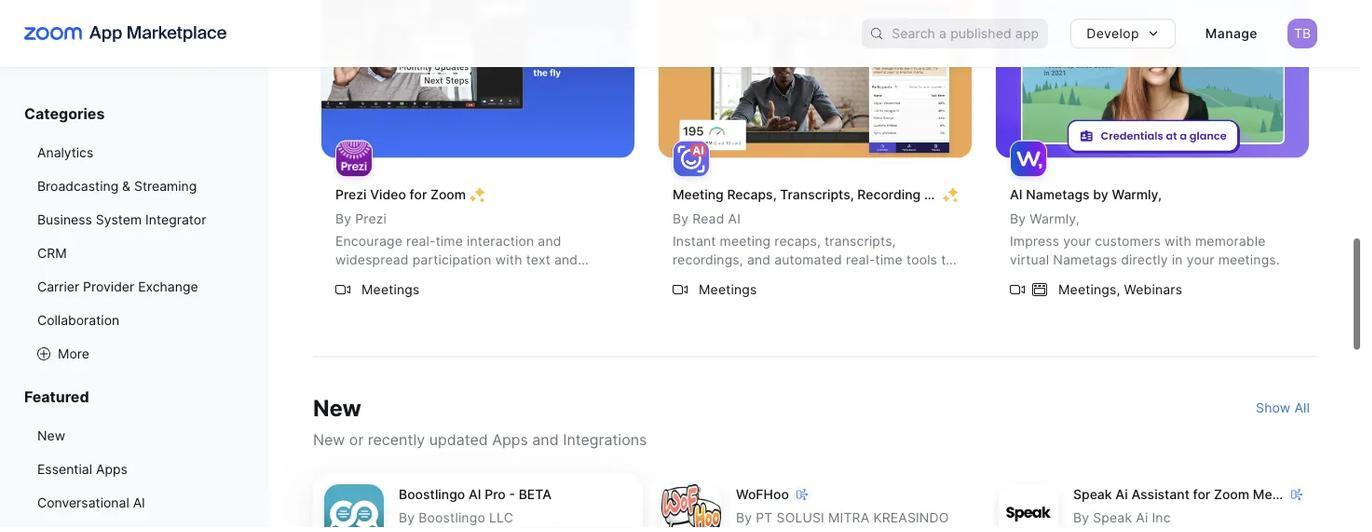 Task type: vqa. For each thing, say whether or not it's contained in the screenshot.
top For
yes



Task type: locate. For each thing, give the bounding box(es) containing it.
new
[[313, 394, 361, 422], [37, 428, 65, 444], [313, 431, 345, 449]]

with
[[1165, 233, 1192, 249], [496, 251, 522, 267]]

with inside by prezi encourage real-time interaction and widespread participation with text and images that appear beside you
[[496, 251, 522, 267]]

widespread
[[335, 251, 409, 267]]

real-
[[406, 233, 436, 249], [846, 251, 876, 267]]

essential apps link
[[22, 455, 246, 485]]

meeting recaps, transcripts, recording from read
[[673, 187, 988, 203]]

warmly, up impress at the right top of page
[[1030, 210, 1080, 226]]

time up participation
[[436, 233, 463, 249]]

0 vertical spatial with
[[1165, 233, 1192, 249]]

your right in
[[1187, 251, 1215, 267]]

0 vertical spatial meetings.
[[1219, 251, 1280, 267]]

prezi up encourage in the top of the page
[[355, 210, 387, 226]]

meeting
[[673, 187, 724, 203]]

real- inside by prezi encourage real-time interaction and widespread participation with text and images that appear beside you
[[406, 233, 436, 249]]

meetings. down memorable
[[1219, 251, 1280, 267]]

conversational
[[37, 495, 129, 511]]

kreasindo
[[874, 510, 949, 526]]

1 vertical spatial apps
[[96, 462, 127, 478]]

recaps,
[[727, 187, 777, 203]]

integrations
[[563, 431, 647, 449]]

0 vertical spatial warmly,
[[1112, 187, 1162, 203]]

0 vertical spatial prezi
[[335, 187, 367, 203]]

essential
[[37, 462, 92, 478]]

from
[[924, 187, 953, 203]]

your right impress at the right top of page
[[1064, 233, 1091, 249]]

you
[[507, 270, 530, 286], [704, 270, 726, 286]]

meetings. down transcripts,
[[846, 270, 907, 286]]

by for by read ai instant meeting recaps, transcripts, recordings, and automated real-time tools to help you have better zoom meetings.
[[673, 210, 689, 226]]

warmly, right by
[[1112, 187, 1162, 203]]

and
[[538, 233, 562, 249], [554, 251, 578, 267], [747, 251, 771, 267], [532, 431, 559, 449]]

beside
[[461, 270, 503, 286]]

manage button
[[1191, 19, 1273, 48]]

have
[[730, 270, 760, 286]]

show all
[[1256, 400, 1310, 416]]

meetings down recordings,
[[699, 282, 757, 298]]

1 vertical spatial warmly,
[[1030, 210, 1080, 226]]

prezi
[[335, 187, 367, 203], [355, 210, 387, 226]]

time left the 'tools'
[[876, 251, 903, 267]]

real- up participation
[[406, 233, 436, 249]]

1 horizontal spatial read
[[957, 187, 988, 203]]

instant
[[673, 233, 716, 249]]

0 vertical spatial ai
[[1116, 487, 1128, 502]]

meetings. inside by read ai instant meeting recaps, transcripts, recordings, and automated real-time tools to help you have better zoom meetings.
[[846, 270, 907, 286]]

nametags
[[1026, 187, 1090, 203], [1053, 251, 1117, 267]]

Search text field
[[892, 20, 1049, 47]]

apps up conversational ai
[[96, 462, 127, 478]]

and up text at the left of page
[[538, 233, 562, 249]]

by inside by prezi encourage real-time interaction and widespread participation with text and images that appear beside you
[[335, 210, 352, 226]]

1 horizontal spatial meetings
[[699, 282, 757, 298]]

read
[[957, 187, 988, 203], [693, 210, 725, 226]]

speak up by speak ai inc
[[1074, 487, 1112, 502]]

encourage
[[335, 233, 403, 249]]

nametags up meetings,
[[1053, 251, 1117, 267]]

1 vertical spatial read
[[693, 210, 725, 226]]

recording
[[858, 187, 921, 203]]

1 horizontal spatial ai
[[1136, 510, 1148, 526]]

you down text at the left of page
[[507, 270, 530, 286]]

0 horizontal spatial meetings.
[[846, 270, 907, 286]]

read right from
[[957, 187, 988, 203]]

2 you from the left
[[704, 270, 726, 286]]

1 vertical spatial meetings.
[[846, 270, 907, 286]]

read inside by read ai instant meeting recaps, transcripts, recordings, and automated real-time tools to help you have better zoom meetings.
[[693, 210, 725, 226]]

meetings down show all button
[[1253, 487, 1311, 502]]

ai left the pro
[[469, 487, 481, 502]]

with inside the ai nametags by warmly, by warmly, impress your customers with memorable virtual nametags directly in your meetings.
[[1165, 233, 1192, 249]]

1 horizontal spatial you
[[704, 270, 726, 286]]

show
[[1256, 400, 1291, 416]]

0 horizontal spatial with
[[496, 251, 522, 267]]

1 vertical spatial nametags
[[1053, 251, 1117, 267]]

banner containing develop
[[0, 0, 1362, 67]]

by inside by read ai instant meeting recaps, transcripts, recordings, and automated real-time tools to help you have better zoom meetings.
[[673, 210, 689, 226]]

broadcasting & streaming
[[37, 178, 197, 194]]

1 horizontal spatial real-
[[846, 251, 876, 267]]

by down the recently
[[399, 510, 415, 526]]

0 horizontal spatial warmly,
[[1030, 210, 1080, 226]]

0 horizontal spatial real-
[[406, 233, 436, 249]]

ai inside the ai nametags by warmly, by warmly, impress your customers with memorable virtual nametags directly in your meetings.
[[1010, 187, 1023, 203]]

1 vertical spatial prezi
[[355, 210, 387, 226]]

or
[[349, 431, 364, 449]]

zoom right "assistant"
[[1214, 487, 1250, 502]]

by inside the ai nametags by warmly, by warmly, impress your customers with memorable virtual nametags directly in your meetings.
[[1010, 210, 1026, 226]]

ai up meeting at the right top
[[728, 210, 741, 226]]

speak
[[1074, 487, 1112, 502], [1093, 510, 1132, 526]]

1 horizontal spatial warmly,
[[1112, 187, 1162, 203]]

your
[[1064, 233, 1091, 249], [1187, 251, 1215, 267]]

meetings, webinars
[[1059, 282, 1183, 298]]

meetings. inside the ai nametags by warmly, by warmly, impress your customers with memorable virtual nametags directly in your meetings.
[[1219, 251, 1280, 267]]

current user is tim burton element
[[1288, 19, 1318, 48]]

by
[[335, 210, 352, 226], [673, 210, 689, 226], [1010, 210, 1026, 226], [399, 510, 415, 526], [736, 510, 752, 526], [1074, 510, 1090, 526]]

1 vertical spatial time
[[876, 251, 903, 267]]

0 horizontal spatial zoom
[[431, 187, 466, 203]]

for right video
[[410, 187, 427, 203]]

carrier provider exchange link
[[22, 272, 246, 302]]

1 vertical spatial zoom
[[806, 270, 842, 286]]

1 horizontal spatial for
[[1193, 487, 1211, 502]]

ai up by speak ai inc
[[1116, 487, 1128, 502]]

boostlingo left llc on the left of the page
[[419, 510, 485, 526]]

ai nametags by warmly, by warmly, impress your customers with memorable virtual nametags directly in your meetings.
[[1010, 187, 1280, 267]]

carrier provider exchange
[[37, 279, 198, 295]]

apps
[[492, 431, 528, 449], [96, 462, 127, 478]]

interaction
[[467, 233, 534, 249]]

0 horizontal spatial meetings
[[362, 282, 420, 298]]

in
[[1172, 251, 1183, 267]]

by inside boostlingo ai pro - beta by boostlingo llc
[[399, 510, 415, 526]]

zoom down automated
[[806, 270, 842, 286]]

by up impress at the right top of page
[[1010, 210, 1026, 226]]

broadcasting & streaming link
[[22, 171, 246, 201]]

manage
[[1206, 26, 1258, 41]]

ai
[[1116, 487, 1128, 502], [1136, 510, 1148, 526]]

you down recordings,
[[704, 270, 726, 286]]

images
[[335, 270, 380, 286]]

real- down transcripts,
[[846, 251, 876, 267]]

1 horizontal spatial meetings.
[[1219, 251, 1280, 267]]

0 vertical spatial real-
[[406, 233, 436, 249]]

0 vertical spatial time
[[436, 233, 463, 249]]

nametags left by
[[1026, 187, 1090, 203]]

0 vertical spatial read
[[957, 187, 988, 203]]

llc
[[489, 510, 513, 526]]

by left inc
[[1074, 510, 1090, 526]]

provider
[[83, 279, 134, 295]]

1 you from the left
[[507, 270, 530, 286]]

zoom up by prezi encourage real-time interaction and widespread participation with text and images that appear beside you
[[431, 187, 466, 203]]

with down interaction
[[496, 251, 522, 267]]

essential apps
[[37, 462, 127, 478]]

boostlingo down updated on the left bottom of the page
[[399, 487, 465, 502]]

0 horizontal spatial time
[[436, 233, 463, 249]]

transcripts,
[[780, 187, 854, 203]]

meetings down 'widespread'
[[362, 282, 420, 298]]

ai left inc
[[1136, 510, 1148, 526]]

analytics link
[[22, 138, 246, 168]]

meeting
[[720, 233, 771, 249]]

1 horizontal spatial time
[[876, 251, 903, 267]]

0 vertical spatial for
[[410, 187, 427, 203]]

speak left inc
[[1093, 510, 1132, 526]]

1 horizontal spatial your
[[1187, 251, 1215, 267]]

by up encourage in the top of the page
[[335, 210, 352, 226]]

zoom
[[431, 187, 466, 203], [806, 270, 842, 286], [1214, 487, 1250, 502]]

banner
[[0, 0, 1362, 67]]

0 horizontal spatial read
[[693, 210, 725, 226]]

assistant
[[1132, 487, 1190, 502]]

1 vertical spatial boostlingo
[[419, 510, 485, 526]]

1 vertical spatial for
[[1193, 487, 1211, 502]]

featured button
[[22, 388, 246, 421]]

by left "pt"
[[736, 510, 752, 526]]

1 vertical spatial real-
[[846, 251, 876, 267]]

with for beside
[[496, 251, 522, 267]]

0 vertical spatial your
[[1064, 233, 1091, 249]]

that
[[384, 270, 410, 286]]

you inside by read ai instant meeting recaps, transcripts, recordings, and automated real-time tools to help you have better zoom meetings.
[[704, 270, 726, 286]]

0 vertical spatial apps
[[492, 431, 528, 449]]

meetings.
[[1219, 251, 1280, 267], [846, 270, 907, 286]]

with up in
[[1165, 233, 1192, 249]]

to
[[941, 251, 954, 267]]

conversational ai
[[37, 495, 145, 511]]

for right "assistant"
[[1193, 487, 1211, 502]]

1 horizontal spatial zoom
[[806, 270, 842, 286]]

prezi left video
[[335, 187, 367, 203]]

by up instant
[[673, 210, 689, 226]]

apps right updated on the left bottom of the page
[[492, 431, 528, 449]]

0 horizontal spatial ai
[[1116, 487, 1128, 502]]

1 vertical spatial ai
[[1136, 510, 1148, 526]]

0 horizontal spatial you
[[507, 270, 530, 286]]

2 horizontal spatial zoom
[[1214, 487, 1250, 502]]

ai up impress at the right top of page
[[1010, 187, 1023, 203]]

1 vertical spatial with
[[496, 251, 522, 267]]

participation
[[413, 251, 492, 267]]

crm
[[37, 246, 67, 261]]

prezi video for zoom
[[335, 187, 466, 203]]

mitra
[[828, 510, 870, 526]]

read down meeting
[[693, 210, 725, 226]]

more
[[58, 346, 89, 362]]

1 horizontal spatial with
[[1165, 233, 1192, 249]]

business
[[37, 212, 92, 228]]

and down meeting at the right top
[[747, 251, 771, 267]]

meetings
[[362, 282, 420, 298], [699, 282, 757, 298], [1253, 487, 1311, 502]]

ai
[[1010, 187, 1023, 203], [728, 210, 741, 226], [469, 487, 481, 502], [133, 495, 145, 511]]

memorable
[[1196, 233, 1266, 249]]



Task type: describe. For each thing, give the bounding box(es) containing it.
pro
[[485, 487, 506, 502]]

collaboration link
[[22, 306, 246, 335]]

by
[[1093, 187, 1109, 203]]

categories
[[24, 104, 105, 123]]

by for by pt solusi mitra kreasindo
[[736, 510, 752, 526]]

new up "essential"
[[37, 428, 65, 444]]

crm link
[[22, 239, 246, 268]]

carrier
[[37, 279, 79, 295]]

show all button
[[1249, 397, 1318, 419]]

pt
[[756, 510, 773, 526]]

collaboration
[[37, 313, 119, 328]]

featured
[[24, 388, 89, 406]]

real- inside by read ai instant meeting recaps, transcripts, recordings, and automated real-time tools to help you have better zoom meetings.
[[846, 251, 876, 267]]

new link
[[22, 421, 246, 451]]

search a published app element
[[862, 19, 1049, 48]]

&
[[122, 178, 131, 194]]

new up or
[[313, 394, 361, 422]]

and up beta
[[532, 431, 559, 449]]

impress
[[1010, 233, 1060, 249]]

recordings,
[[673, 251, 744, 267]]

business system integrator
[[37, 212, 206, 228]]

with for your
[[1165, 233, 1192, 249]]

meetings for appear
[[362, 282, 420, 298]]

develop button
[[1071, 19, 1176, 48]]

ai down the essential apps link
[[133, 495, 145, 511]]

time inside by read ai instant meeting recaps, transcripts, recordings, and automated real-time tools to help you have better zoom meetings.
[[876, 251, 903, 267]]

better
[[764, 270, 802, 286]]

boostlingo ai pro - beta by boostlingo llc
[[399, 487, 552, 526]]

tools
[[907, 251, 938, 267]]

analytics
[[37, 145, 93, 161]]

conversational ai link
[[22, 488, 246, 518]]

inc
[[1152, 510, 1171, 526]]

text
[[526, 251, 551, 267]]

ai inside by read ai instant meeting recaps, transcripts, recordings, and automated real-time tools to help you have better zoom meetings.
[[728, 210, 741, 226]]

wofhoo
[[736, 487, 789, 502]]

by for by prezi encourage real-time interaction and widespread participation with text and images that appear beside you
[[335, 210, 352, 226]]

appear
[[413, 270, 457, 286]]

2 vertical spatial zoom
[[1214, 487, 1250, 502]]

video
[[370, 187, 406, 203]]

by read ai instant meeting recaps, transcripts, recordings, and automated real-time tools to help you have better zoom meetings.
[[673, 210, 954, 286]]

0 horizontal spatial for
[[410, 187, 427, 203]]

transcripts,
[[825, 233, 896, 249]]

by prezi encourage real-time interaction and widespread participation with text and images that appear beside you
[[335, 210, 578, 286]]

solusi
[[777, 510, 825, 526]]

beta
[[519, 487, 552, 502]]

prezi inside by prezi encourage real-time interaction and widespread participation with text and images that appear beside you
[[355, 210, 387, 226]]

develop
[[1087, 26, 1140, 41]]

recaps,
[[775, 233, 821, 249]]

virtual
[[1010, 251, 1050, 267]]

streaming
[[134, 178, 197, 194]]

zoom inside by read ai instant meeting recaps, transcripts, recordings, and automated real-time tools to help you have better zoom meetings.
[[806, 270, 842, 286]]

help
[[673, 270, 700, 286]]

all
[[1295, 400, 1310, 416]]

categories button
[[22, 104, 246, 138]]

meetings for help
[[699, 282, 757, 298]]

directly
[[1121, 251, 1168, 267]]

1 horizontal spatial apps
[[492, 431, 528, 449]]

tb button
[[1288, 19, 1318, 48]]

0 horizontal spatial apps
[[96, 462, 127, 478]]

1 vertical spatial speak
[[1093, 510, 1132, 526]]

ai inside boostlingo ai pro - beta by boostlingo llc
[[469, 487, 481, 502]]

1 vertical spatial your
[[1187, 251, 1215, 267]]

0 vertical spatial zoom
[[431, 187, 466, 203]]

and inside by read ai instant meeting recaps, transcripts, recordings, and automated real-time tools to help you have better zoom meetings.
[[747, 251, 771, 267]]

recently
[[368, 431, 425, 449]]

business system integrator link
[[22, 205, 246, 235]]

broadcasting
[[37, 178, 119, 194]]

exchange
[[138, 279, 198, 295]]

time inside by prezi encourage real-time interaction and widespread participation with text and images that appear beside you
[[436, 233, 463, 249]]

new or recently updated apps and integrations
[[313, 431, 647, 449]]

0 horizontal spatial your
[[1064, 233, 1091, 249]]

system
[[96, 212, 142, 228]]

webinars
[[1124, 282, 1183, 298]]

automated
[[775, 251, 842, 267]]

tb
[[1294, 26, 1311, 41]]

you inside by prezi encourage real-time interaction and widespread participation with text and images that appear beside you
[[507, 270, 530, 286]]

updated
[[429, 431, 488, 449]]

by speak ai inc
[[1074, 510, 1171, 526]]

0 vertical spatial boostlingo
[[399, 487, 465, 502]]

2 horizontal spatial meetings
[[1253, 487, 1311, 502]]

by pt solusi mitra kreasindo
[[736, 510, 949, 526]]

and right text at the left of page
[[554, 251, 578, 267]]

by for by speak ai inc
[[1074, 510, 1090, 526]]

meetings,
[[1059, 282, 1121, 298]]

new left or
[[313, 431, 345, 449]]

0 vertical spatial nametags
[[1026, 187, 1090, 203]]

integrator
[[145, 212, 206, 228]]

speak ai assistant for zoom meetings
[[1074, 487, 1311, 502]]

0 vertical spatial speak
[[1074, 487, 1112, 502]]

-
[[509, 487, 515, 502]]



